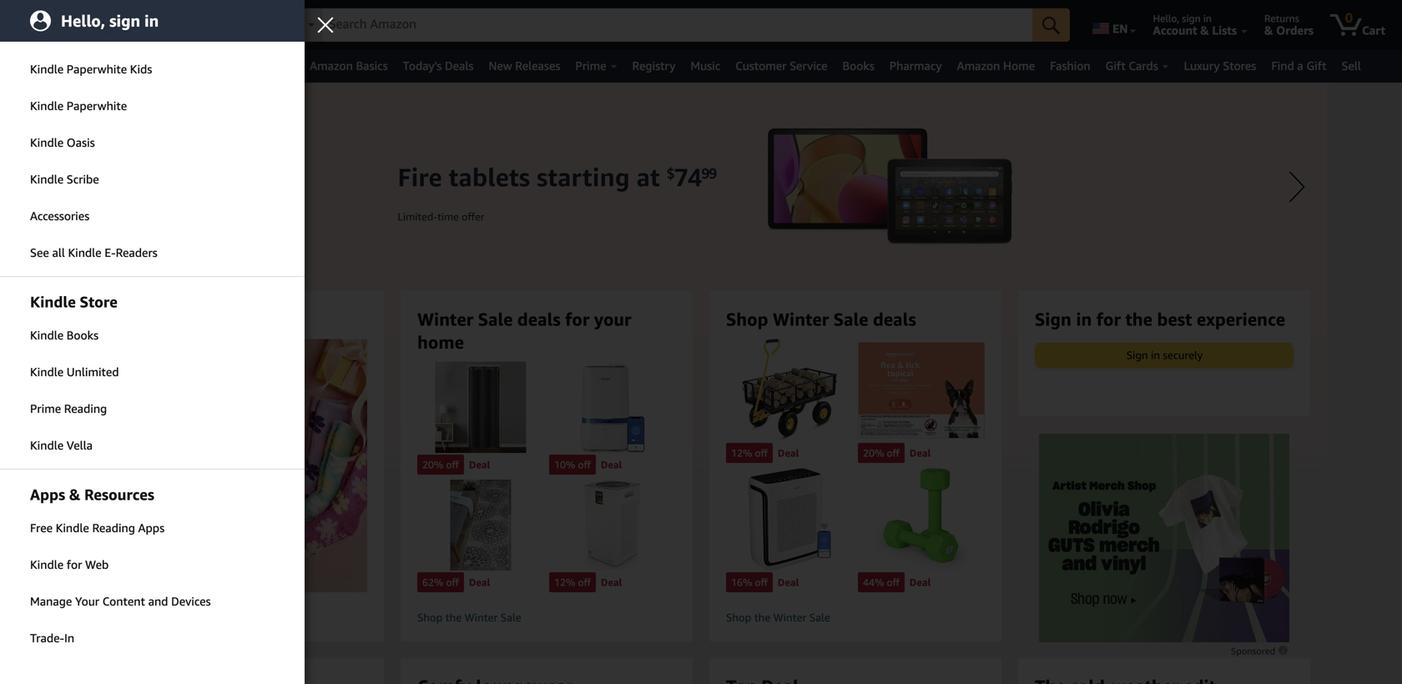 Task type: describe. For each thing, give the bounding box(es) containing it.
amazon home
[[958, 59, 1036, 73]]

kindle unlimited
[[30, 365, 119, 379]]

kindle vella link
[[0, 428, 305, 463]]

deal for joydeco door curtain closet door, closet curtain for open closet, closet curtains for bedroom closet door, door curtains for doorways privacy bedroom(40wx78l) image
[[469, 459, 491, 471]]

registry link
[[625, 54, 683, 78]]

oasis
[[67, 136, 95, 149]]

12% off for 'kenmore pm3020 air purifiers with h13 true hepa filter, covers up to 1500 sq.foot, 24db silentclean 3-stage hepa filtration system, 5 speeds for home large room, kitchens & bedroom' image
[[554, 577, 591, 589]]

delivering
[[128, 13, 174, 24]]

1 vertical spatial reading
[[92, 522, 135, 535]]

trade-in link
[[0, 621, 305, 656]]

books link
[[836, 54, 882, 78]]

1 deals from the left
[[255, 309, 299, 330]]

music
[[691, 59, 721, 73]]

10% off
[[554, 459, 591, 471]]

Search Amazon text field
[[322, 9, 1033, 41]]

kindle for kindle scribe
[[30, 172, 64, 186]]

kindle paperwhite kids link
[[0, 52, 305, 87]]

deals inside the winter sale deals for your home
[[518, 309, 561, 330]]

& for account
[[1201, 23, 1210, 37]]

shop the winter sale for shop winter sale deals
[[727, 612, 831, 625]]

kindle left e-
[[68, 246, 102, 260]]

deal for levoit air purifiers for home large room up to 1900 ft² in 1 hr with washable filters, air quality monitor, smart wifi, hepa filter captures allergies, pet hair, smoke, pollen in bedroom, vital 200s image
[[778, 577, 800, 589]]

deal for 'kenmore pm3020 air purifiers with h13 true hepa filter, covers up to 1500 sq.foot, 24db silentclean 3-stage hepa filtration system, 5 speeds for home large room, kitchens & bedroom' image
[[601, 577, 622, 589]]

deal for vevor steel garden cart, heavy duty 900 lbs capacity, with removable mesh sides to convert into flatbed, utility metal wagon with 180° rotating handle and 10 in tires, perfect for farm, yard image
[[778, 448, 800, 459]]

16%
[[732, 577, 753, 589]]

1 shop winter sale deals from the left
[[109, 309, 299, 330]]

none search field inside navigation navigation
[[279, 8, 1071, 43]]

hello, sign in link
[[0, 0, 305, 42]]

44%
[[863, 577, 885, 589]]

care
[[109, 59, 133, 73]]

your
[[595, 309, 632, 330]]

lists
[[1213, 23, 1238, 37]]

securely
[[1164, 349, 1204, 362]]

deal for cap barbell neoprene dumbbell weights, 8 lb pair, shamrock image
[[910, 577, 931, 589]]

kindle for kindle vella
[[30, 439, 64, 453]]

shop the winter sale link for shop winter sale deals
[[727, 611, 985, 625]]

sponsored link
[[1232, 644, 1290, 660]]

experience
[[1197, 309, 1286, 330]]

62% off
[[423, 577, 459, 589]]

& for apps
[[69, 486, 80, 504]]

vella
[[67, 439, 93, 453]]

0 horizontal spatial for
[[67, 558, 82, 572]]

12% for vevor steel garden cart, heavy duty 900 lbs capacity, with removable mesh sides to convert into flatbed, utility metal wagon with 180° rotating handle and 10 in tires, perfect for farm, yard image
[[732, 448, 753, 459]]

sign in securely
[[1127, 349, 1204, 362]]

sign for sign in securely
[[1127, 349, 1149, 362]]

readers
[[116, 246, 158, 260]]

resources
[[84, 486, 154, 504]]

hello, sign in inside navigation navigation
[[1154, 13, 1212, 24]]

store
[[80, 293, 118, 311]]

sign for sign in for the best experience
[[1036, 309, 1072, 330]]

prime link
[[568, 54, 625, 78]]

kindle books link
[[0, 318, 305, 353]]

en
[[1113, 22, 1129, 35]]

medical
[[65, 59, 106, 73]]

20% off for joydeco door curtain closet door, closet curtain for open closet, closet curtains for bedroom closet door, door curtains for doorways privacy bedroom(40wx78l) image
[[423, 459, 459, 471]]

shop up the kindle unlimited link
[[109, 309, 151, 330]]

apps
[[30, 486, 65, 504]]

sell link
[[1335, 54, 1369, 78]]

trade-in
[[30, 632, 74, 646]]

amazon home link
[[950, 54, 1043, 78]]

sale inside the winter sale deals for your home
[[478, 309, 513, 330]]

scribe
[[67, 172, 99, 186]]

gift cards link
[[1099, 54, 1177, 78]]

shop down 16%
[[727, 612, 752, 625]]

kindle paperwhite kids
[[30, 62, 152, 76]]

unlimited
[[67, 365, 119, 379]]

off for the levoit 4l smart cool mist humidifier for home bedroom with essential oils, customize humidity for baby & plants, app & voice control, schedule, timer, last up to 40hrs, whisper quiet, handle design image
[[578, 459, 591, 471]]

returns
[[1265, 13, 1300, 24]]

gift cards
[[1106, 59, 1159, 73]]

levoit air purifiers for home large room up to 1900 ft² in 1 hr with washable filters, air quality monitor, smart wifi, hepa filter captures allergies, pet hair, smoke, pollen in bedroom, vital 200s image
[[727, 469, 853, 571]]

amazon for amazon basics
[[310, 59, 353, 73]]

fashion link
[[1043, 54, 1099, 78]]

mahwah
[[189, 13, 227, 24]]

2 horizontal spatial for
[[1097, 309, 1122, 330]]

trade-
[[30, 632, 64, 646]]

and
[[148, 595, 168, 609]]

to
[[176, 13, 186, 24]]

12% off for vevor steel garden cart, heavy duty 900 lbs capacity, with removable mesh sides to convert into flatbed, utility metal wagon with 180° rotating handle and 10 in tires, perfect for farm, yard image
[[732, 448, 768, 459]]

main content containing shop winter sale deals
[[0, 83, 1403, 685]]

all
[[52, 246, 65, 260]]

fashion
[[1051, 59, 1091, 73]]

in inside navigation navigation
[[1204, 13, 1212, 24]]

winter sale deals for your home
[[418, 309, 632, 353]]

kindle for kindle oasis
[[30, 136, 64, 149]]

sign inside navigation navigation
[[1183, 13, 1201, 24]]

leave feedback on sponsored ad element
[[1232, 646, 1290, 657]]

find a gift link
[[1265, 54, 1335, 78]]

kindle store
[[30, 293, 118, 311]]

delivering to mahwah 07430 update location
[[128, 13, 259, 37]]

amazon basics
[[310, 59, 388, 73]]

en link
[[1083, 4, 1145, 46]]

home
[[418, 332, 464, 353]]

today's deals link
[[396, 54, 481, 78]]

cart
[[1363, 23, 1386, 37]]

2 shop winter sale deals from the left
[[727, 309, 917, 330]]

luxury stores
[[1185, 59, 1257, 73]]

0
[[1346, 10, 1354, 25]]

registry
[[633, 59, 676, 73]]

for inside the winter sale deals for your home
[[566, 309, 590, 330]]

kindle oasis link
[[0, 125, 305, 160]]

manage your content and devices link
[[0, 585, 305, 620]]

kindle scribe link
[[0, 162, 305, 197]]

none submit inside search field
[[1033, 8, 1071, 42]]

kenmore pm3020 air purifiers with h13 true hepa filter, covers up to 1500 sq.foot, 24db silentclean 3-stage hepa filtration system, 5 speeds for home large room, kitchens & bedroom image
[[549, 480, 676, 571]]

customer
[[736, 59, 787, 73]]

kindle for kindle
[[30, 25, 64, 39]]

pharmacy link
[[882, 54, 950, 78]]

location
[[171, 23, 216, 37]]

new
[[489, 59, 512, 73]]

all
[[35, 59, 50, 73]]

new releases
[[489, 59, 561, 73]]

kindle right free at left bottom
[[56, 522, 89, 535]]

prime for prime reading
[[30, 402, 61, 416]]

luxury
[[1185, 59, 1221, 73]]

gift inside find a gift link
[[1307, 59, 1327, 73]]

deal for 'amazon basics flea and tick topical treatment for small dogs (5 -22 pounds), 6 count (previously solimo)' 'image'
[[910, 448, 931, 459]]

today's deals
[[403, 59, 474, 73]]

manage your content and devices
[[30, 595, 211, 609]]

books inside navigation navigation
[[843, 59, 875, 73]]

customer service
[[736, 59, 828, 73]]

best
[[1158, 309, 1193, 330]]

amazon basics flea and tick topical treatment for small dogs (5 -22 pounds), 6 count (previously solimo) image
[[858, 339, 985, 442]]

amazon image
[[15, 15, 96, 40]]

sell
[[1342, 59, 1362, 73]]

kids
[[130, 62, 152, 76]]

deal for "rugshop modern floral circles design for living room,bedroom,home office,kitchen non shedding runner rug 2' x 7' 2" gray" image
[[469, 577, 491, 589]]

amazon basics link
[[302, 54, 396, 78]]

accessories link
[[0, 199, 305, 234]]

find a gift
[[1272, 59, 1327, 73]]

joydeco door curtain closet door, closet curtain for open closet, closet curtains for bedroom closet door, door curtains for doorways privacy bedroom(40wx78l) image
[[418, 362, 544, 453]]

new releases link
[[481, 54, 568, 78]]



Task type: vqa. For each thing, say whether or not it's contained in the screenshot.
Kindle corresponding to Kindle for Web
yes



Task type: locate. For each thing, give the bounding box(es) containing it.
0 horizontal spatial sign
[[1036, 309, 1072, 330]]

deal right 62% off
[[469, 577, 491, 589]]

sign up care
[[109, 11, 140, 30]]

1 horizontal spatial 20%
[[863, 448, 885, 459]]

gift left cards
[[1106, 59, 1126, 73]]

hello,
[[61, 11, 105, 30], [1154, 13, 1180, 24]]

off right 62%
[[446, 577, 459, 589]]

kindle down the kindle
[[30, 329, 64, 342]]

kindle left 'medical'
[[30, 62, 64, 76]]

shop winter sale deals up the kindle unlimited link
[[109, 309, 299, 330]]

& right apps
[[69, 486, 80, 504]]

0 horizontal spatial hello, sign in
[[61, 11, 159, 30]]

1 horizontal spatial hello,
[[1154, 13, 1180, 24]]

0 horizontal spatial sign
[[109, 11, 140, 30]]

1 vertical spatial sign
[[1127, 349, 1149, 362]]

1 vertical spatial prime
[[30, 402, 61, 416]]

reading down the resources
[[92, 522, 135, 535]]

the down 62% off
[[446, 612, 462, 625]]

deals
[[445, 59, 474, 73]]

deal down vevor steel garden cart, heavy duty 900 lbs capacity, with removable mesh sides to convert into flatbed, utility metal wagon with 180° rotating handle and 10 in tires, perfect for farm, yard image
[[778, 448, 800, 459]]

kindle down kindle books at the left
[[30, 365, 64, 379]]

deal
[[778, 448, 800, 459], [910, 448, 931, 459], [469, 459, 491, 471], [601, 459, 622, 471], [469, 577, 491, 589], [601, 577, 622, 589], [778, 577, 800, 589], [910, 577, 931, 589]]

for left your on the top left
[[566, 309, 590, 330]]

prime for prime
[[576, 59, 607, 73]]

2 horizontal spatial deals
[[873, 309, 917, 330]]

0 vertical spatial books
[[843, 59, 875, 73]]

0 horizontal spatial 20%
[[423, 459, 444, 471]]

cap barbell neoprene dumbbell weights, 8 lb pair, shamrock image
[[858, 469, 985, 571]]

0 vertical spatial 12%
[[732, 448, 753, 459]]

update
[[128, 23, 168, 37]]

10%
[[554, 459, 576, 471]]

gift
[[1106, 59, 1126, 73], [1307, 59, 1327, 73]]

a
[[1298, 59, 1304, 73]]

12%
[[732, 448, 753, 459], [554, 577, 576, 589]]

home
[[1004, 59, 1036, 73]]

16% off
[[732, 577, 768, 589]]

for left best
[[1097, 309, 1122, 330]]

amazon inside amazon basics link
[[310, 59, 353, 73]]

orders
[[1277, 23, 1314, 37]]

off down vevor steel garden cart, heavy duty 900 lbs capacity, with removable mesh sides to convert into flatbed, utility metal wagon with 180° rotating handle and 10 in tires, perfect for farm, yard image
[[755, 448, 768, 459]]

2 horizontal spatial the
[[1126, 309, 1153, 330]]

reading inside 'link'
[[64, 402, 107, 416]]

0 horizontal spatial books
[[67, 329, 99, 342]]

shop the winter sale down 62% off
[[418, 612, 522, 625]]

deal down 'amazon basics flea and tick topical treatment for small dogs (5 -22 pounds), 6 count (previously solimo)' 'image'
[[910, 448, 931, 459]]

kindle vella
[[30, 439, 93, 453]]

medical care link
[[58, 54, 151, 78]]

music link
[[683, 54, 728, 78]]

1 horizontal spatial &
[[1201, 23, 1210, 37]]

for left web
[[67, 558, 82, 572]]

0 horizontal spatial 12% off
[[554, 577, 591, 589]]

1 horizontal spatial shop the winter sale
[[727, 612, 831, 625]]

off for 'kenmore pm3020 air purifiers with h13 true hepa filter, covers up to 1500 sq.foot, 24db silentclean 3-stage hepa filtration system, 5 speeds for home large room, kitchens & bedroom' image
[[578, 577, 591, 589]]

1 vertical spatial 12% off
[[554, 577, 591, 589]]

0 horizontal spatial &
[[69, 486, 80, 504]]

0 horizontal spatial deals
[[255, 309, 299, 330]]

main content
[[0, 83, 1403, 685]]

2 amazon from the left
[[958, 59, 1001, 73]]

off right 10%
[[578, 459, 591, 471]]

fire tablets starting at $74.99. limited-time offer. image
[[75, 83, 1328, 584]]

0 horizontal spatial shop the winter sale
[[418, 612, 522, 625]]

winter inside the winter sale deals for your home
[[418, 309, 474, 330]]

shop winter sale deals image
[[80, 339, 396, 593]]

0 horizontal spatial shop the winter sale link
[[418, 611, 676, 625]]

20% off down joydeco door curtain closet door, closet curtain for open closet, closet curtains for bedroom closet door, door curtains for doorways privacy bedroom(40wx78l) image
[[423, 459, 459, 471]]

20% for joydeco door curtain closet door, closet curtain for open closet, closet curtains for bedroom closet door, door curtains for doorways privacy bedroom(40wx78l) image
[[423, 459, 444, 471]]

luxury stores link
[[1177, 54, 1265, 78]]

customer service link
[[728, 54, 836, 78]]

reading
[[64, 402, 107, 416], [92, 522, 135, 535]]

sign in securely link
[[1036, 343, 1294, 368]]

12% off down 'kenmore pm3020 air purifiers with h13 true hepa filter, covers up to 1500 sq.foot, 24db silentclean 3-stage hepa filtration system, 5 speeds for home large room, kitchens & bedroom' image
[[554, 577, 591, 589]]

kindle inside "link"
[[30, 62, 64, 76]]

off down joydeco door curtain closet door, closet curtain for open closet, closet curtains for bedroom closet door, door curtains for doorways privacy bedroom(40wx78l) image
[[446, 459, 459, 471]]

& inside the returns & orders
[[1265, 23, 1274, 37]]

kindle up manage
[[30, 558, 64, 572]]

shop the winter sale for winter sale deals for your home
[[418, 612, 522, 625]]

1 gift from the left
[[1106, 59, 1126, 73]]

navigation navigation
[[0, 0, 1403, 83]]

1 amazon from the left
[[310, 59, 353, 73]]

kindle down all
[[30, 99, 64, 113]]

1 horizontal spatial amazon
[[958, 59, 1001, 73]]

in
[[64, 632, 74, 646]]

account
[[1154, 23, 1198, 37]]

0 horizontal spatial prime
[[30, 402, 61, 416]]

1 horizontal spatial the
[[755, 612, 771, 625]]

deals
[[255, 309, 299, 330], [518, 309, 561, 330], [873, 309, 917, 330]]

1 horizontal spatial 12%
[[732, 448, 753, 459]]

0 horizontal spatial hello,
[[61, 11, 105, 30]]

deal right 10% off
[[601, 459, 622, 471]]

basics
[[356, 59, 388, 73]]

20% off for 'amazon basics flea and tick topical treatment for small dogs (5 -22 pounds), 6 count (previously solimo)' 'image'
[[863, 448, 900, 459]]

off right 44%
[[887, 577, 900, 589]]

prime right releases
[[576, 59, 607, 73]]

deal down 'kenmore pm3020 air purifiers with h13 true hepa filter, covers up to 1500 sq.foot, 24db silentclean 3-stage hepa filtration system, 5 speeds for home large room, kitchens & bedroom' image
[[601, 577, 622, 589]]

off for cap barbell neoprene dumbbell weights, 8 lb pair, shamrock image
[[887, 577, 900, 589]]

0 vertical spatial reading
[[64, 402, 107, 416]]

off for "rugshop modern floral circles design for living room,bedroom,home office,kitchen non shedding runner rug 2' x 7' 2" gray" image
[[446, 577, 459, 589]]

deal right 16% off on the right of the page
[[778, 577, 800, 589]]

manage
[[30, 595, 72, 609]]

20% down 'amazon basics flea and tick topical treatment for small dogs (5 -22 pounds), 6 count (previously solimo)' 'image'
[[863, 448, 885, 459]]

off down 'amazon basics flea and tick topical treatment for small dogs (5 -22 pounds), 6 count (previously solimo)' 'image'
[[887, 448, 900, 459]]

shop the winter sale
[[418, 612, 522, 625], [727, 612, 831, 625]]

deal for the levoit 4l smart cool mist humidifier for home bedroom with essential oils, customize humidity for baby & plants, app & voice control, schedule, timer, last up to 40hrs, whisper quiet, handle design image
[[601, 459, 622, 471]]

1 paperwhite from the top
[[67, 62, 127, 76]]

1 horizontal spatial gift
[[1307, 59, 1327, 73]]

paperwhite inside "link"
[[67, 62, 127, 76]]

0 vertical spatial paperwhite
[[67, 62, 127, 76]]

44% off
[[863, 577, 900, 589]]

kindle left the oasis
[[30, 136, 64, 149]]

amazon inside amazon home link
[[958, 59, 1001, 73]]

account & lists
[[1154, 23, 1238, 37]]

20% for 'amazon basics flea and tick topical treatment for small dogs (5 -22 pounds), 6 count (previously solimo)' 'image'
[[863, 448, 885, 459]]

kindle for kindle for web
[[30, 558, 64, 572]]

sign left lists
[[1183, 13, 1201, 24]]

20% down joydeco door curtain closet door, closet curtain for open closet, closet curtains for bedroom closet door, door curtains for doorways privacy bedroom(40wx78l) image
[[423, 459, 444, 471]]

devices
[[171, 595, 211, 609]]

off for joydeco door curtain closet door, closet curtain for open closet, closet curtains for bedroom closet door, door curtains for doorways privacy bedroom(40wx78l) image
[[446, 459, 459, 471]]

off right 16%
[[755, 577, 768, 589]]

& for returns
[[1265, 23, 1274, 37]]

1 horizontal spatial books
[[843, 59, 875, 73]]

kindle link
[[0, 15, 305, 50]]

sign in for the best experience
[[1036, 309, 1286, 330]]

1 horizontal spatial shop winter sale deals
[[727, 309, 917, 330]]

off down 'kenmore pm3020 air purifiers with h13 true hepa filter, covers up to 1500 sq.foot, 24db silentclean 3-stage hepa filtration system, 5 speeds for home large room, kitchens & bedroom' image
[[578, 577, 591, 589]]

1 shop the winter sale from the left
[[418, 612, 522, 625]]

shop winter sale deals up vevor steel garden cart, heavy duty 900 lbs capacity, with removable mesh sides to convert into flatbed, utility metal wagon with 180° rotating handle and 10 in tires, perfect for farm, yard image
[[727, 309, 917, 330]]

None submit
[[1033, 8, 1071, 42]]

1 shop the winter sale link from the left
[[418, 611, 676, 625]]

hello, up 'medical'
[[61, 11, 105, 30]]

1 horizontal spatial 20% off
[[863, 448, 900, 459]]

paperwhite for kindle paperwhite
[[67, 99, 127, 113]]

amazon left home at the top right
[[958, 59, 1001, 73]]

1 horizontal spatial sign
[[1183, 13, 1201, 24]]

gift right a on the top right
[[1307, 59, 1327, 73]]

apps
[[138, 522, 165, 535]]

the for winter sale deals for your home
[[446, 612, 462, 625]]

0 vertical spatial sign
[[1036, 309, 1072, 330]]

prime inside navigation navigation
[[576, 59, 607, 73]]

kindle paperwhite link
[[0, 89, 305, 124]]

kindle books
[[30, 329, 99, 342]]

the down 16% off on the right of the page
[[755, 612, 771, 625]]

hello, inside navigation navigation
[[1154, 13, 1180, 24]]

0 horizontal spatial 20% off
[[423, 459, 459, 471]]

1 vertical spatial books
[[67, 329, 99, 342]]

2 shop the winter sale from the left
[[727, 612, 831, 625]]

2 deals from the left
[[518, 309, 561, 330]]

2 gift from the left
[[1307, 59, 1327, 73]]

shop the winter sale down 16% off on the right of the page
[[727, 612, 831, 625]]

1 vertical spatial 12%
[[554, 577, 576, 589]]

sign
[[109, 11, 140, 30], [1183, 13, 1201, 24]]

shop down 62%
[[418, 612, 443, 625]]

kindle left scribe
[[30, 172, 64, 186]]

kindle for kindle paperwhite kids
[[30, 62, 64, 76]]

0 horizontal spatial shop winter sale deals
[[109, 309, 299, 330]]

kindle for kindle books
[[30, 329, 64, 342]]

your
[[75, 595, 99, 609]]

off for 'amazon basics flea and tick topical treatment for small dogs (5 -22 pounds), 6 count (previously solimo)' 'image'
[[887, 448, 900, 459]]

12% off down vevor steel garden cart, heavy duty 900 lbs capacity, with removable mesh sides to convert into flatbed, utility metal wagon with 180° rotating handle and 10 in tires, perfect for farm, yard image
[[732, 448, 768, 459]]

shop winter sale deals
[[109, 309, 299, 330], [727, 309, 917, 330]]

kindle left the vella at left bottom
[[30, 439, 64, 453]]

kindle scribe
[[30, 172, 99, 186]]

0 horizontal spatial gift
[[1106, 59, 1126, 73]]

prime inside 'link'
[[30, 402, 61, 416]]

pharmacy
[[890, 59, 942, 73]]

vevor steel garden cart, heavy duty 900 lbs capacity, with removable mesh sides to convert into flatbed, utility metal wagon with 180° rotating handle and 10 in tires, perfect for farm, yard image
[[727, 339, 853, 442]]

deal down joydeco door curtain closet door, closet curtain for open closet, closet curtains for bedroom closet door, door curtains for doorways privacy bedroom(40wx78l) image
[[469, 459, 491, 471]]

the
[[1126, 309, 1153, 330], [446, 612, 462, 625], [755, 612, 771, 625]]

shop the winter sale link
[[418, 611, 676, 625], [727, 611, 985, 625]]

medical care
[[65, 59, 133, 73]]

service
[[790, 59, 828, 73]]

None search field
[[279, 8, 1071, 43]]

1 horizontal spatial sign
[[1127, 349, 1149, 362]]

1 horizontal spatial for
[[566, 309, 590, 330]]

0 horizontal spatial the
[[446, 612, 462, 625]]

e-
[[105, 246, 116, 260]]

off for levoit air purifiers for home large room up to 1900 ft² in 1 hr with washable filters, air quality monitor, smart wifi, hepa filter captures allergies, pet hair, smoke, pollen in bedroom, vital 200s image
[[755, 577, 768, 589]]

shop up vevor steel garden cart, heavy duty 900 lbs capacity, with removable mesh sides to convert into flatbed, utility metal wagon with 180° rotating handle and 10 in tires, perfect for farm, yard image
[[727, 309, 769, 330]]

hello, sign in
[[61, 11, 159, 30], [1154, 13, 1212, 24]]

12% for 'kenmore pm3020 air purifiers with h13 true hepa filter, covers up to 1500 sq.foot, 24db silentclean 3-stage hepa filtration system, 5 speeds for home large room, kitchens & bedroom' image
[[554, 577, 576, 589]]

prime up kindle vella
[[30, 402, 61, 416]]

1 horizontal spatial shop the winter sale link
[[727, 611, 985, 625]]

levoit 4l smart cool mist humidifier for home bedroom with essential oils, customize humidity for baby & plants, app & voice control, schedule, timer, last up to 40hrs, whisper quiet, handle design image
[[549, 362, 676, 453]]

0 vertical spatial prime
[[576, 59, 607, 73]]

books down kindle store
[[67, 329, 99, 342]]

20% off down 'amazon basics flea and tick topical treatment for small dogs (5 -22 pounds), 6 count (previously solimo)' 'image'
[[863, 448, 900, 459]]

kindle up all
[[30, 25, 64, 39]]

12% down 'kenmore pm3020 air purifiers with h13 true hepa filter, covers up to 1500 sq.foot, 24db silentclean 3-stage hepa filtration system, 5 speeds for home large room, kitchens & bedroom' image
[[554, 577, 576, 589]]

hello, sign in left lists
[[1154, 13, 1212, 24]]

2 shop the winter sale link from the left
[[727, 611, 985, 625]]

deal right "44% off"
[[910, 577, 931, 589]]

sale
[[216, 309, 251, 330], [478, 309, 513, 330], [834, 309, 869, 330], [501, 612, 522, 625], [810, 612, 831, 625]]

2 paperwhite from the top
[[67, 99, 127, 113]]

paperwhite for kindle paperwhite kids
[[67, 62, 127, 76]]

3 deals from the left
[[873, 309, 917, 330]]

sponsored ad element
[[1040, 434, 1290, 643]]

off for vevor steel garden cart, heavy duty 900 lbs capacity, with removable mesh sides to convert into flatbed, utility metal wagon with 180° rotating handle and 10 in tires, perfect for farm, yard image
[[755, 448, 768, 459]]

1 horizontal spatial prime
[[576, 59, 607, 73]]

books
[[843, 59, 875, 73], [67, 329, 99, 342]]

hello, right en
[[1154, 13, 1180, 24]]

2 horizontal spatial &
[[1265, 23, 1274, 37]]

12% off
[[732, 448, 768, 459], [554, 577, 591, 589]]

20%
[[863, 448, 885, 459], [423, 459, 444, 471]]

1 horizontal spatial deals
[[518, 309, 561, 330]]

kindle paperwhite
[[30, 99, 127, 113]]

the left best
[[1126, 309, 1153, 330]]

12% down vevor steel garden cart, heavy duty 900 lbs capacity, with removable mesh sides to convert into flatbed, utility metal wagon with 180° rotating handle and 10 in tires, perfect for farm, yard image
[[732, 448, 753, 459]]

& left lists
[[1201, 23, 1210, 37]]

reading up the vella at left bottom
[[64, 402, 107, 416]]

books right service
[[843, 59, 875, 73]]

0 horizontal spatial amazon
[[310, 59, 353, 73]]

web
[[85, 558, 109, 572]]

gift inside gift cards link
[[1106, 59, 1126, 73]]

content
[[102, 595, 145, 609]]

the for shop winter sale deals
[[755, 612, 771, 625]]

sponsored
[[1232, 646, 1279, 657]]

0 vertical spatial 12% off
[[732, 448, 768, 459]]

& left orders
[[1265, 23, 1274, 37]]

releases
[[516, 59, 561, 73]]

0 horizontal spatial 12%
[[554, 577, 576, 589]]

1 vertical spatial paperwhite
[[67, 99, 127, 113]]

all button
[[9, 50, 58, 83]]

kindle for kindle unlimited
[[30, 365, 64, 379]]

62%
[[423, 577, 444, 589]]

amazon left basics
[[310, 59, 353, 73]]

hello, sign in up medical care link
[[61, 11, 159, 30]]

free kindle reading apps link
[[0, 511, 305, 546]]

rugshop modern floral circles design for living room,bedroom,home office,kitchen non shedding runner rug 2' x 7' 2" gray image
[[418, 480, 544, 571]]

free kindle reading apps
[[30, 522, 165, 535]]

prime reading
[[30, 402, 107, 416]]

hello, inside hello, sign in link
[[61, 11, 105, 30]]

shop the winter sale link for winter sale deals for your home
[[418, 611, 676, 625]]

returns & orders
[[1265, 13, 1314, 37]]

amazon for amazon home
[[958, 59, 1001, 73]]

kindle for kindle paperwhite
[[30, 99, 64, 113]]

winter
[[155, 309, 211, 330], [418, 309, 474, 330], [773, 309, 829, 330], [465, 612, 498, 625], [774, 612, 807, 625]]

1 horizontal spatial hello, sign in
[[1154, 13, 1212, 24]]

1 horizontal spatial 12% off
[[732, 448, 768, 459]]



